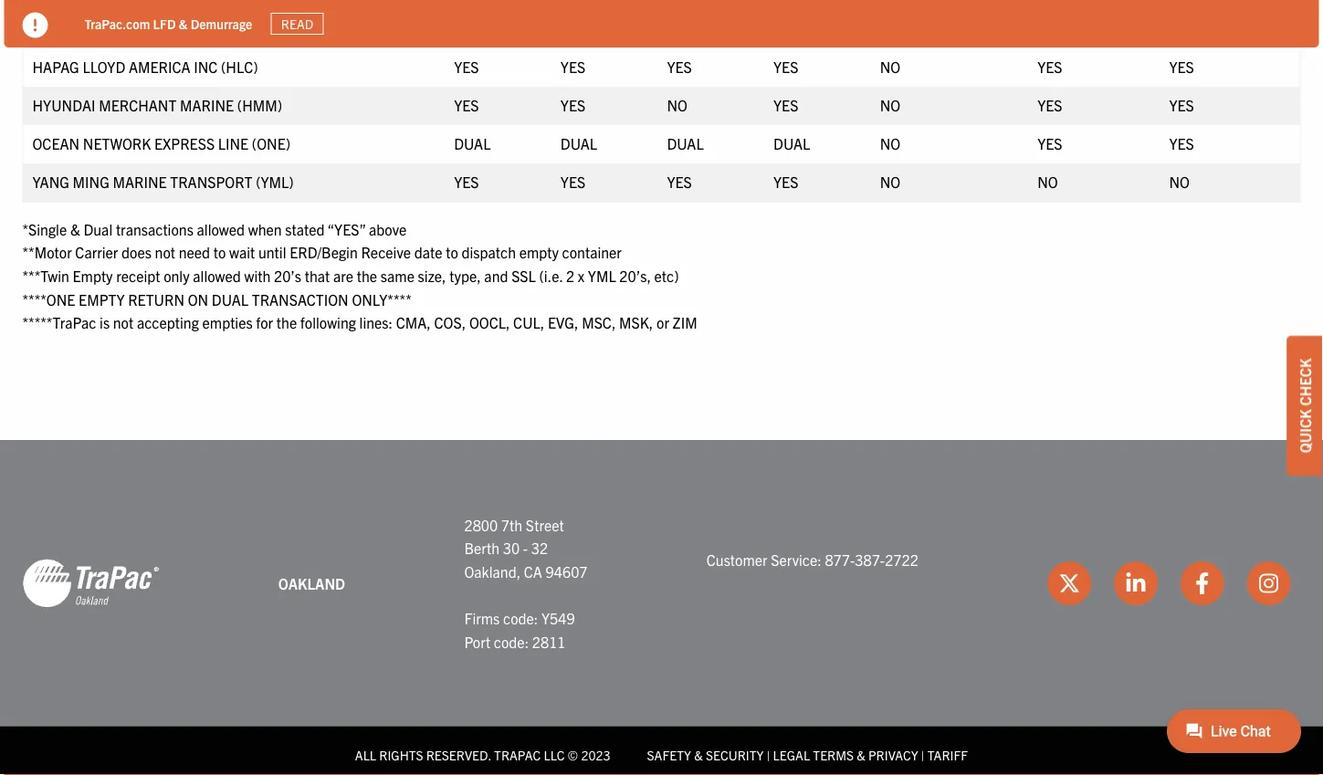 Task type: locate. For each thing, give the bounding box(es) containing it.
ssl
[[512, 267, 536, 285]]

to right date
[[446, 244, 458, 262]]

ca
[[524, 563, 542, 581]]

1 horizontal spatial not
[[155, 244, 175, 262]]

demurrage
[[191, 15, 252, 32]]

with
[[244, 267, 271, 285]]

yes
[[454, 58, 479, 76], [561, 58, 586, 76], [667, 58, 692, 76], [774, 58, 799, 76], [1038, 58, 1063, 76], [1169, 58, 1194, 76], [454, 96, 479, 115], [561, 96, 586, 115], [774, 96, 799, 115], [1038, 96, 1063, 115], [1169, 96, 1194, 115], [1038, 135, 1063, 153], [1169, 135, 1194, 153], [454, 173, 479, 191], [561, 173, 586, 191], [667, 173, 692, 191], [774, 173, 799, 191]]

1 horizontal spatial to
[[446, 244, 458, 262]]

and
[[484, 267, 508, 285]]

empties
[[202, 314, 253, 332]]

20's,
[[620, 267, 651, 285]]

(hmm)
[[237, 96, 282, 115]]

trapac
[[494, 747, 541, 764]]

ocean
[[32, 135, 80, 153]]

2 to from the left
[[446, 244, 458, 262]]

allowed up wait
[[197, 220, 245, 238]]

firms code:  y549 port code:  2811
[[464, 610, 575, 651]]

*single & dual transactions allowed when stated "yes" above **motor carrier does not need to wait until erd/begin receive date to dispatch empty container ***twin empty receipt only allowed with 20's that are the same size, type, and ssl (i.e. 2 x yml 20's, etc) ****one empty return on dual transaction only**** *****trapac is not accepting empties for the following lines: cma, cos, oocl, cul, evg, msc, msk, or zim
[[22, 220, 697, 332]]

877-
[[825, 551, 855, 569]]

marine down ocean network express line (one)
[[113, 173, 167, 191]]

line right 'ss' on the top left
[[53, 8, 85, 26]]

footer
[[0, 441, 1323, 775]]

x
[[578, 267, 585, 285]]

safety & security link
[[647, 747, 764, 764]]

1 horizontal spatial line
[[218, 135, 249, 153]]

dual
[[454, 135, 491, 153], [561, 135, 597, 153], [667, 135, 704, 153], [774, 135, 810, 153], [212, 290, 248, 309]]

0 horizontal spatial the
[[277, 314, 297, 332]]

when
[[248, 220, 282, 238]]

only
[[164, 267, 190, 285]]

msc,
[[582, 314, 616, 332]]

until
[[258, 244, 286, 262]]

no
[[880, 58, 901, 76], [667, 96, 688, 115], [880, 96, 901, 115], [880, 135, 901, 153], [880, 173, 901, 191], [1038, 173, 1058, 191], [1169, 173, 1190, 191]]

to
[[214, 244, 226, 262], [446, 244, 458, 262]]

line
[[53, 8, 85, 26], [218, 135, 249, 153]]

the right are
[[357, 267, 377, 285]]

& right lfd on the top
[[179, 15, 188, 32]]

solid image
[[22, 12, 48, 38]]

| left the legal
[[767, 747, 770, 764]]

7th
[[501, 516, 523, 534]]

terms
[[813, 747, 854, 764]]

0 vertical spatial the
[[357, 267, 377, 285]]

not
[[155, 244, 175, 262], [113, 314, 134, 332]]

0 vertical spatial marine
[[180, 96, 234, 115]]

1 vertical spatial marine
[[113, 173, 167, 191]]

customer service: 877-387-2722
[[707, 551, 919, 569]]

following
[[300, 314, 356, 332]]

carrier
[[75, 244, 118, 262]]

check
[[1296, 359, 1314, 406]]

cul,
[[513, 314, 545, 332]]

the right for
[[277, 314, 297, 332]]

-
[[523, 539, 528, 558]]

****one
[[22, 290, 75, 309]]

&
[[179, 15, 188, 32], [70, 220, 80, 238], [694, 747, 703, 764], [857, 747, 866, 764]]

oocl,
[[469, 314, 510, 332]]

94607
[[546, 563, 588, 581]]

line left (one) in the left top of the page
[[218, 135, 249, 153]]

code: right port
[[494, 633, 529, 651]]

marine
[[180, 96, 234, 115], [113, 173, 167, 191]]

code:
[[503, 610, 538, 628], [494, 633, 529, 651]]

2811
[[532, 633, 566, 651]]

allowed up on
[[193, 267, 241, 285]]

same
[[381, 267, 415, 285]]

need
[[179, 244, 210, 262]]

0 vertical spatial allowed
[[197, 220, 245, 238]]

footer containing 2800 7th street
[[0, 441, 1323, 775]]

0 horizontal spatial marine
[[113, 173, 167, 191]]

30
[[503, 539, 520, 558]]

1 horizontal spatial |
[[921, 747, 925, 764]]

safety
[[647, 747, 691, 764]]

code: up 2811
[[503, 610, 538, 628]]

1 horizontal spatial marine
[[180, 96, 234, 115]]

all rights reserved. trapac llc © 2023
[[355, 747, 611, 764]]

2 | from the left
[[921, 747, 925, 764]]

0 vertical spatial code:
[[503, 610, 538, 628]]

yang
[[32, 173, 69, 191]]

0 horizontal spatial to
[[214, 244, 226, 262]]

|
[[767, 747, 770, 764], [921, 747, 925, 764]]

trapac.com
[[84, 15, 150, 32]]

1 vertical spatial code:
[[494, 633, 529, 651]]

0 horizontal spatial |
[[767, 747, 770, 764]]

wait
[[229, 244, 255, 262]]

(i.e.
[[539, 267, 563, 285]]

erd/begin
[[290, 244, 358, 262]]

2800 7th street berth 30 - 32 oakland, ca 94607
[[464, 516, 588, 581]]

0 vertical spatial line
[[53, 8, 85, 26]]

to left wait
[[214, 244, 226, 262]]

hapag lloyd america inc (hlc)
[[32, 58, 258, 76]]

1 horizontal spatial the
[[357, 267, 377, 285]]

tariff link
[[928, 747, 968, 764]]

not down the transactions
[[155, 244, 175, 262]]

(hlc)
[[221, 58, 258, 76]]

1 vertical spatial not
[[113, 314, 134, 332]]

| left tariff link
[[921, 747, 925, 764]]

legal
[[773, 747, 810, 764]]

berth
[[464, 539, 500, 558]]

dual inside *single & dual transactions allowed when stated "yes" above **motor carrier does not need to wait until erd/begin receive date to dispatch empty container ***twin empty receipt only allowed with 20's that are the same size, type, and ssl (i.e. 2 x yml 20's, etc) ****one empty return on dual transaction only**** *****trapac is not accepting empties for the following lines: cma, cos, oocl, cul, evg, msc, msk, or zim
[[212, 290, 248, 309]]

read
[[281, 16, 313, 32]]

not right is
[[113, 314, 134, 332]]

type,
[[450, 267, 481, 285]]

legal terms & privacy link
[[773, 747, 918, 764]]

& right the terms
[[857, 747, 866, 764]]

**motor
[[22, 244, 72, 262]]

0 horizontal spatial not
[[113, 314, 134, 332]]

network
[[83, 135, 151, 153]]

& right the safety
[[694, 747, 703, 764]]

oakland
[[278, 574, 345, 593]]

1 vertical spatial allowed
[[193, 267, 241, 285]]

2722
[[885, 551, 919, 569]]

inc
[[194, 58, 218, 76]]

zim
[[673, 314, 697, 332]]

read link
[[271, 13, 324, 35]]

does
[[122, 244, 152, 262]]

service:
[[771, 551, 822, 569]]

only****
[[352, 290, 412, 309]]

marine down inc on the top left
[[180, 96, 234, 115]]

y549
[[542, 610, 575, 628]]

& left dual
[[70, 220, 80, 238]]

receive
[[361, 244, 411, 262]]

that
[[305, 267, 330, 285]]

size,
[[418, 267, 446, 285]]



Task type: vqa. For each thing, say whether or not it's contained in the screenshot.


Task type: describe. For each thing, give the bounding box(es) containing it.
hyundai merchant marine (hmm)
[[32, 96, 282, 115]]

20's
[[274, 267, 301, 285]]

transactions
[[116, 220, 193, 238]]

transaction
[[252, 290, 349, 309]]

quick check
[[1296, 359, 1314, 453]]

is
[[100, 314, 110, 332]]

quick
[[1296, 409, 1314, 453]]

ss
[[32, 8, 50, 26]]

yang ming marine transport (yml)
[[32, 173, 294, 191]]

yml
[[588, 267, 616, 285]]

lines:
[[359, 314, 393, 332]]

safety & security | legal terms & privacy | tariff
[[647, 747, 968, 764]]

(yml)
[[256, 173, 294, 191]]

(one)
[[252, 135, 291, 153]]

on
[[188, 290, 208, 309]]

***twin
[[22, 267, 69, 285]]

2800
[[464, 516, 498, 534]]

all
[[355, 747, 376, 764]]

oakland,
[[464, 563, 521, 581]]

ss line
[[32, 8, 85, 26]]

ming
[[73, 173, 109, 191]]

container
[[562, 244, 622, 262]]

stated
[[285, 220, 325, 238]]

cma,
[[396, 314, 431, 332]]

etc)
[[654, 267, 679, 285]]

empty
[[519, 244, 559, 262]]

quick check link
[[1287, 336, 1323, 476]]

oakland image
[[22, 558, 159, 609]]

security
[[706, 747, 764, 764]]

empty
[[73, 267, 113, 285]]

1 | from the left
[[767, 747, 770, 764]]

0 vertical spatial not
[[155, 244, 175, 262]]

or
[[657, 314, 669, 332]]

hyundai
[[32, 96, 95, 115]]

1 to from the left
[[214, 244, 226, 262]]

marine for transport
[[113, 173, 167, 191]]

1 vertical spatial the
[[277, 314, 297, 332]]

transport
[[170, 173, 253, 191]]

hapag
[[32, 58, 79, 76]]

evg,
[[548, 314, 579, 332]]

date
[[414, 244, 442, 262]]

0 horizontal spatial line
[[53, 8, 85, 26]]

tariff
[[928, 747, 968, 764]]

lloyd
[[83, 58, 125, 76]]

32
[[531, 539, 548, 558]]

reserved.
[[426, 747, 491, 764]]

for
[[256, 314, 273, 332]]

rights
[[379, 747, 423, 764]]

return
[[128, 290, 185, 309]]

firms
[[464, 610, 500, 628]]

msk,
[[619, 314, 653, 332]]

2
[[566, 267, 575, 285]]

1 vertical spatial line
[[218, 135, 249, 153]]

marine for (hmm)
[[180, 96, 234, 115]]

port
[[464, 633, 491, 651]]

customer
[[707, 551, 768, 569]]

dispatch
[[462, 244, 516, 262]]

merchant
[[99, 96, 177, 115]]

express
[[154, 135, 215, 153]]

"yes"
[[327, 220, 366, 238]]

ocean network express line (one)
[[32, 135, 291, 153]]

privacy
[[869, 747, 918, 764]]

llc
[[544, 747, 565, 764]]

street
[[526, 516, 564, 534]]

cos,
[[434, 314, 466, 332]]

& inside *single & dual transactions allowed when stated "yes" above **motor carrier does not need to wait until erd/begin receive date to dispatch empty container ***twin empty receipt only allowed with 20's that are the same size, type, and ssl (i.e. 2 x yml 20's, etc) ****one empty return on dual transaction only**** *****trapac is not accepting empties for the following lines: cma, cos, oocl, cul, evg, msc, msk, or zim
[[70, 220, 80, 238]]

lfd
[[153, 15, 176, 32]]

receipt
[[116, 267, 160, 285]]

387-
[[855, 551, 885, 569]]

america
[[129, 58, 190, 76]]

dual
[[84, 220, 113, 238]]



